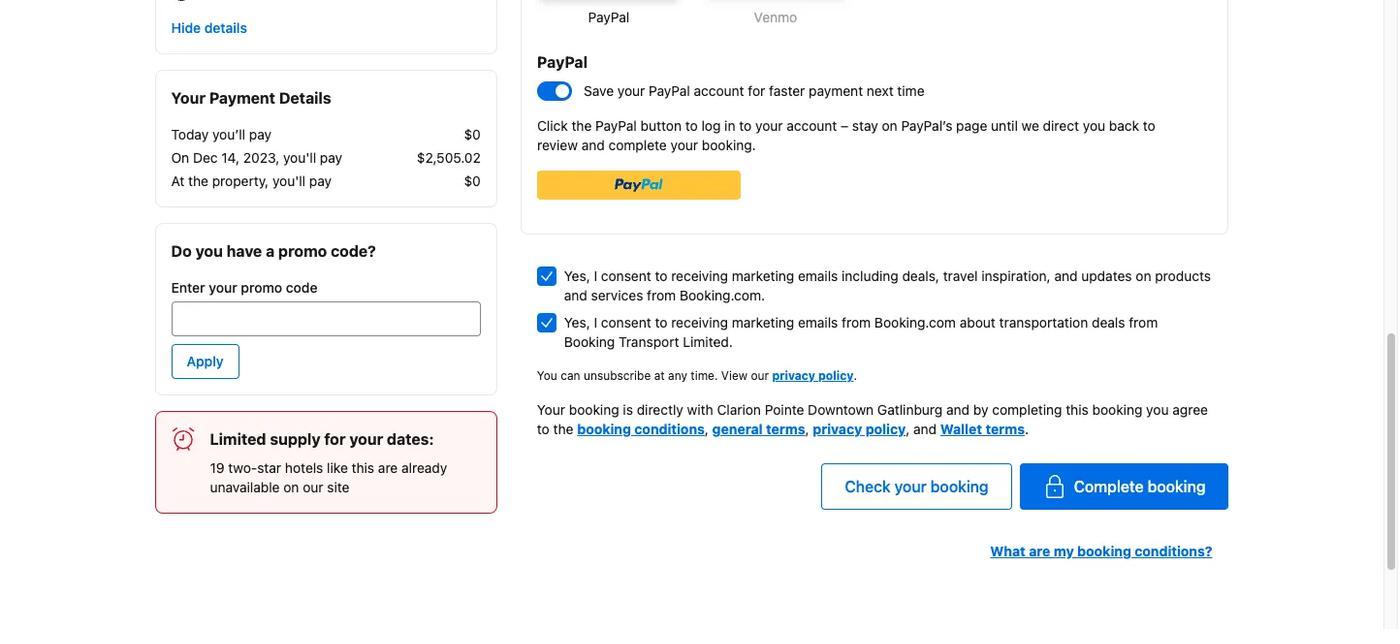Task type: describe. For each thing, give the bounding box(es) containing it.
enter your promo code
[[171, 279, 318, 296]]

time.
[[691, 369, 718, 383]]

on dec 14, 2023, you'll pay
[[171, 149, 343, 166]]

0 vertical spatial pay
[[249, 126, 272, 142]]

emails for from
[[798, 314, 838, 331]]

clarion
[[717, 402, 761, 418]]

booking conditions , general terms , privacy policy , and wallet terms .
[[577, 421, 1029, 438]]

yes, i consent to receiving marketing emails including deals, travel inspiration, and updates on products and services from booking.com.
[[564, 268, 1212, 304]]

consent for and
[[601, 268, 652, 284]]

details
[[204, 19, 247, 36]]

gatlinburg
[[878, 402, 943, 418]]

you inside your booking is directly with clarion pointe downtown gatlinburg and by completing this booking you agree to the
[[1147, 402, 1169, 418]]

your for your booking is directly with clarion pointe downtown gatlinburg and by completing this booking you agree to the
[[537, 402, 566, 418]]

you can unsubscribe at any time. view our privacy policy .
[[537, 369, 858, 383]]

0 horizontal spatial you
[[196, 242, 223, 260]]

on inside 19 two-star hotels like this are already unavailable on our site
[[284, 479, 299, 495]]

1 vertical spatial promo
[[241, 279, 282, 296]]

what are my booking conditions? link
[[991, 543, 1213, 560]]

site
[[327, 479, 350, 495]]

dates:
[[387, 430, 434, 448]]

do
[[171, 242, 192, 260]]

dec
[[193, 149, 218, 166]]

and down gatlinburg
[[914, 421, 937, 438]]

limited
[[210, 430, 266, 448]]

today
[[171, 126, 209, 142]]

code
[[286, 279, 318, 296]]

and inside your booking is directly with clarion pointe downtown gatlinburg and by completing this booking you agree to the
[[947, 402, 970, 418]]

Enter your promo code text field
[[171, 301, 481, 336]]

1 vertical spatial .
[[1025, 421, 1029, 438]]

and left updates
[[1055, 268, 1078, 284]]

general terms link
[[713, 421, 806, 438]]

$0 for today you'll pay
[[464, 126, 481, 142]]

products
[[1156, 268, 1212, 284]]

you
[[537, 369, 558, 383]]

complete booking button
[[1020, 464, 1230, 510]]

2 horizontal spatial from
[[1129, 314, 1159, 331]]

i for yes, i consent to receiving marketing emails including deals, travel inspiration, and updates on products and services from booking.com.
[[594, 268, 598, 284]]

booking left is
[[569, 402, 620, 418]]

0 vertical spatial promo
[[278, 242, 327, 260]]

check your booking button
[[822, 464, 1012, 510]]

i for yes, i consent to receiving marketing emails from booking.com about transportation deals from booking transport limited.
[[594, 314, 598, 331]]

complete booking
[[1074, 478, 1206, 496]]

19 two-star hotels like this are already unavailable on our site
[[210, 459, 448, 495]]

updates
[[1082, 268, 1133, 284]]

to for limited.
[[655, 314, 668, 331]]

completing
[[993, 402, 1063, 418]]

on inside yes, i consent to receiving marketing emails including deals, travel inspiration, and updates on products and services from booking.com.
[[1136, 268, 1152, 284]]

apply
[[187, 353, 224, 369]]

travel
[[944, 268, 978, 284]]

wallet
[[941, 421, 983, 438]]

1 vertical spatial privacy
[[813, 421, 863, 438]]

like
[[327, 459, 348, 476]]

check your booking
[[845, 478, 989, 496]]

property,
[[212, 172, 269, 189]]

1 vertical spatial policy
[[866, 421, 906, 438]]

marketing for including
[[732, 268, 795, 284]]

a
[[266, 242, 275, 260]]

1 , from the left
[[705, 421, 709, 438]]

to for and
[[655, 268, 668, 284]]

agree
[[1173, 402, 1209, 418]]

payment
[[209, 89, 276, 106]]

19
[[210, 459, 225, 476]]

what
[[991, 543, 1026, 560]]

receiving for and
[[672, 268, 729, 284]]

this inside 19 two-star hotels like this are already unavailable on our site
[[352, 459, 375, 476]]

already
[[402, 459, 448, 476]]

deals,
[[903, 268, 940, 284]]

consent for limited.
[[601, 314, 652, 331]]

including
[[842, 268, 899, 284]]

from inside yes, i consent to receiving marketing emails including deals, travel inspiration, and updates on products and services from booking.com.
[[647, 287, 676, 304]]

0 horizontal spatial .
[[854, 369, 858, 383]]

code?
[[331, 242, 376, 260]]

unsubscribe
[[584, 369, 651, 383]]

do you have a promo code?
[[171, 242, 376, 260]]

booking.com
[[875, 314, 956, 331]]

$2,505.02
[[417, 149, 481, 166]]

details
[[279, 89, 331, 106]]

emails for including
[[798, 268, 838, 284]]

at
[[171, 172, 185, 189]]

conditions
[[635, 421, 705, 438]]

0 vertical spatial privacy policy link
[[773, 369, 854, 383]]

by
[[974, 402, 989, 418]]

at
[[654, 369, 665, 383]]

1 horizontal spatial our
[[751, 369, 769, 383]]

with
[[687, 402, 714, 418]]



Task type: locate. For each thing, give the bounding box(es) containing it.
i
[[594, 268, 598, 284], [594, 314, 598, 331]]

1 vertical spatial your
[[537, 402, 566, 418]]

from down yes, i consent to receiving marketing emails including deals, travel inspiration, and updates on products and services from booking.com.
[[842, 314, 871, 331]]

$0 for at the property, you'll pay
[[464, 172, 481, 189]]

0 horizontal spatial your
[[209, 279, 237, 296]]

you left agree
[[1147, 402, 1169, 418]]

and left services
[[564, 287, 588, 304]]

0 vertical spatial the
[[188, 172, 209, 189]]

1 vertical spatial our
[[303, 479, 324, 495]]

1 vertical spatial marketing
[[732, 314, 795, 331]]

your right check
[[895, 478, 927, 496]]

2 receiving from the top
[[672, 314, 729, 331]]

booking
[[564, 334, 615, 350]]

1 horizontal spatial you
[[1147, 402, 1169, 418]]

the down can
[[553, 421, 574, 438]]

i up "booking"
[[594, 314, 598, 331]]

$0 up $2,505.02
[[464, 126, 481, 142]]

promo
[[278, 242, 327, 260], [241, 279, 282, 296]]

pay up the "2023,"
[[249, 126, 272, 142]]

are inside 19 two-star hotels like this are already unavailable on our site
[[378, 459, 398, 476]]

emails inside yes, i consent to receiving marketing emails from booking.com about transportation deals from booking transport limited.
[[798, 314, 838, 331]]

1 $0 from the top
[[464, 126, 481, 142]]

3 , from the left
[[906, 421, 910, 438]]

booking down is
[[577, 421, 631, 438]]

emails
[[798, 268, 838, 284], [798, 314, 838, 331]]

privacy up pointe
[[773, 369, 816, 383]]

policy up downtown
[[819, 369, 854, 383]]

at the property, you'll pay
[[171, 172, 332, 189]]

booking down wallet
[[931, 478, 989, 496]]

terms down completing
[[986, 421, 1025, 438]]

today you'll pay
[[171, 126, 272, 142]]

0 vertical spatial policy
[[819, 369, 854, 383]]

0 vertical spatial you'll
[[283, 149, 316, 166]]

consent
[[601, 268, 652, 284], [601, 314, 652, 331]]

receiving up "limited."
[[672, 314, 729, 331]]

yes, for yes, i consent to receiving marketing emails including deals, travel inspiration, and updates on products and services from booking.com.
[[564, 268, 591, 284]]

marketing
[[732, 268, 795, 284], [732, 314, 795, 331]]

inspiration,
[[982, 268, 1051, 284]]

i inside yes, i consent to receiving marketing emails from booking.com about transportation deals from booking transport limited.
[[594, 314, 598, 331]]

and
[[1055, 268, 1078, 284], [564, 287, 588, 304], [947, 402, 970, 418], [914, 421, 937, 438]]

enter
[[171, 279, 205, 296]]

your inside your booking is directly with clarion pointe downtown gatlinburg and by completing this booking you agree to the
[[537, 402, 566, 418]]

conditions?
[[1135, 543, 1213, 560]]

1 vertical spatial i
[[594, 314, 598, 331]]

receiving for limited.
[[672, 314, 729, 331]]

1 vertical spatial consent
[[601, 314, 652, 331]]

1 horizontal spatial are
[[1029, 543, 1051, 560]]

0 vertical spatial our
[[751, 369, 769, 383]]

yes,
[[564, 268, 591, 284], [564, 314, 591, 331]]

apply button
[[171, 344, 239, 379]]

2 vertical spatial to
[[537, 421, 550, 438]]

pay down the on dec 14, 2023, you'll pay
[[309, 172, 332, 189]]

0 vertical spatial to
[[655, 268, 668, 284]]

limited supply  for your dates: status
[[155, 411, 497, 514]]

your inside status
[[350, 430, 383, 448]]

receiving inside yes, i consent to receiving marketing emails including deals, travel inspiration, and updates on products and services from booking.com.
[[672, 268, 729, 284]]

the inside your booking is directly with clarion pointe downtown gatlinburg and by completing this booking you agree to the
[[553, 421, 574, 438]]

0 horizontal spatial the
[[188, 172, 209, 189]]

our
[[751, 369, 769, 383], [303, 479, 324, 495]]

directly
[[637, 402, 684, 418]]

2 horizontal spatial your
[[895, 478, 927, 496]]

privacy
[[773, 369, 816, 383], [813, 421, 863, 438]]

0 horizontal spatial terms
[[766, 421, 806, 438]]

1 yes, from the top
[[564, 268, 591, 284]]

unavailable
[[210, 479, 280, 495]]

marketing up "booking.com."
[[732, 268, 795, 284]]

1 i from the top
[[594, 268, 598, 284]]

your inside button
[[895, 478, 927, 496]]

0 vertical spatial on
[[1136, 268, 1152, 284]]

yes, inside yes, i consent to receiving marketing emails from booking.com about transportation deals from booking transport limited.
[[564, 314, 591, 331]]

1 horizontal spatial on
[[1136, 268, 1152, 284]]

0 vertical spatial marketing
[[732, 268, 795, 284]]

, down with
[[705, 421, 709, 438]]

emails left 'including'
[[798, 268, 838, 284]]

1 emails from the top
[[798, 268, 838, 284]]

policy down gatlinburg
[[866, 421, 906, 438]]

your down you
[[537, 402, 566, 418]]

privacy policy link up downtown
[[773, 369, 854, 383]]

1 vertical spatial this
[[352, 459, 375, 476]]

and up wallet
[[947, 402, 970, 418]]

1 vertical spatial privacy policy link
[[813, 421, 906, 438]]

1 horizontal spatial your
[[537, 402, 566, 418]]

limited.
[[683, 334, 733, 350]]

0 horizontal spatial ,
[[705, 421, 709, 438]]

receiving up "booking.com."
[[672, 268, 729, 284]]

2 , from the left
[[806, 421, 810, 438]]

. down completing
[[1025, 421, 1029, 438]]

terms
[[766, 421, 806, 438], [986, 421, 1025, 438]]

you'll
[[212, 126, 246, 142]]

1 receiving from the top
[[672, 268, 729, 284]]

1 vertical spatial $0
[[464, 172, 481, 189]]

your for your payment details
[[171, 89, 206, 106]]

what are my booking conditions?
[[991, 543, 1213, 560]]

1 horizontal spatial this
[[1066, 402, 1089, 418]]

booking
[[569, 402, 620, 418], [1093, 402, 1143, 418], [577, 421, 631, 438], [931, 478, 989, 496], [1148, 478, 1206, 496], [1078, 543, 1132, 560]]

downtown
[[808, 402, 874, 418]]

booking up conditions?
[[1148, 478, 1206, 496]]

hide details button
[[163, 10, 255, 45]]

marketing inside yes, i consent to receiving marketing emails including deals, travel inspiration, and updates on products and services from booking.com.
[[732, 268, 795, 284]]

.
[[854, 369, 858, 383], [1025, 421, 1029, 438]]

on right updates
[[1136, 268, 1152, 284]]

any
[[668, 369, 688, 383]]

$0
[[464, 126, 481, 142], [464, 172, 481, 189]]

yes, for yes, i consent to receiving marketing emails from booking.com about transportation deals from booking transport limited.
[[564, 314, 591, 331]]

you'll down the "2023,"
[[273, 172, 306, 189]]

14,
[[221, 149, 240, 166]]

complete
[[1074, 478, 1144, 496]]

from right deals
[[1129, 314, 1159, 331]]

i up services
[[594, 268, 598, 284]]

$0 down $2,505.02
[[464, 172, 481, 189]]

0 vertical spatial $0
[[464, 126, 481, 142]]

your
[[209, 279, 237, 296], [350, 430, 383, 448], [895, 478, 927, 496]]

on
[[1136, 268, 1152, 284], [284, 479, 299, 495]]

1 horizontal spatial terms
[[986, 421, 1025, 438]]

consent inside yes, i consent to receiving marketing emails including deals, travel inspiration, and updates on products and services from booking.com.
[[601, 268, 652, 284]]

0 vertical spatial consent
[[601, 268, 652, 284]]

0 vertical spatial receiving
[[672, 268, 729, 284]]

0 vertical spatial you
[[196, 242, 223, 260]]

0 vertical spatial your
[[209, 279, 237, 296]]

yes, inside yes, i consent to receiving marketing emails including deals, travel inspiration, and updates on products and services from booking.com.
[[564, 268, 591, 284]]

marketing inside yes, i consent to receiving marketing emails from booking.com about transportation deals from booking transport limited.
[[732, 314, 795, 331]]

you
[[196, 242, 223, 260], [1147, 402, 1169, 418]]

1 vertical spatial on
[[284, 479, 299, 495]]

on
[[171, 149, 189, 166]]

your up today
[[171, 89, 206, 106]]

1 vertical spatial receiving
[[672, 314, 729, 331]]

booking.com.
[[680, 287, 765, 304]]

marketing for from
[[732, 314, 795, 331]]

to inside your booking is directly with clarion pointe downtown gatlinburg and by completing this booking you agree to the
[[537, 421, 550, 438]]

our down hotels
[[303, 479, 324, 495]]

0 vertical spatial are
[[378, 459, 398, 476]]

my
[[1054, 543, 1075, 560]]

transportation
[[1000, 314, 1089, 331]]

1 vertical spatial emails
[[798, 314, 838, 331]]

wallet terms link
[[941, 421, 1025, 438]]

1 marketing from the top
[[732, 268, 795, 284]]

0 horizontal spatial your
[[171, 89, 206, 106]]

are
[[378, 459, 398, 476], [1029, 543, 1051, 560]]

2 marketing from the top
[[732, 314, 795, 331]]

booking conditions link
[[577, 421, 705, 438]]

deals
[[1092, 314, 1126, 331]]

emails down yes, i consent to receiving marketing emails including deals, travel inspiration, and updates on products and services from booking.com.
[[798, 314, 838, 331]]

you right do
[[196, 242, 223, 260]]

1 vertical spatial the
[[553, 421, 574, 438]]

hide
[[171, 19, 201, 36]]

2023,
[[243, 149, 280, 166]]

2 consent from the top
[[601, 314, 652, 331]]

receiving inside yes, i consent to receiving marketing emails from booking.com about transportation deals from booking transport limited.
[[672, 314, 729, 331]]

star
[[257, 459, 281, 476]]

pay down details
[[320, 149, 343, 166]]

this right completing
[[1066, 402, 1089, 418]]

1 vertical spatial are
[[1029, 543, 1051, 560]]

supply
[[270, 430, 321, 448]]

this inside your booking is directly with clarion pointe downtown gatlinburg and by completing this booking you agree to the
[[1066, 402, 1089, 418]]

your for check
[[895, 478, 927, 496]]

our inside 19 two-star hotels like this are already unavailable on our site
[[303, 479, 324, 495]]

emails inside yes, i consent to receiving marketing emails including deals, travel inspiration, and updates on products and services from booking.com.
[[798, 268, 838, 284]]

are down dates: on the bottom of the page
[[378, 459, 398, 476]]

you'll right the "2023,"
[[283, 149, 316, 166]]

0 vertical spatial i
[[594, 268, 598, 284]]

our right view
[[751, 369, 769, 383]]

for
[[324, 430, 346, 448]]

promo down a
[[241, 279, 282, 296]]

privacy down downtown
[[813, 421, 863, 438]]

on down hotels
[[284, 479, 299, 495]]

1 vertical spatial you
[[1147, 402, 1169, 418]]

to inside yes, i consent to receiving marketing emails from booking.com about transportation deals from booking transport limited.
[[655, 314, 668, 331]]

you'll
[[283, 149, 316, 166], [273, 172, 306, 189]]

privacy policy link
[[773, 369, 854, 383], [813, 421, 906, 438]]

from
[[647, 287, 676, 304], [842, 314, 871, 331], [1129, 314, 1159, 331]]

1 vertical spatial to
[[655, 314, 668, 331]]

. up downtown
[[854, 369, 858, 383]]

consent up services
[[601, 268, 652, 284]]

your right for
[[350, 430, 383, 448]]

your for enter
[[209, 279, 237, 296]]

1 horizontal spatial the
[[553, 421, 574, 438]]

check
[[845, 478, 891, 496]]

this right like at the bottom left of the page
[[352, 459, 375, 476]]

1 vertical spatial yes,
[[564, 314, 591, 331]]

2 vertical spatial pay
[[309, 172, 332, 189]]

1 horizontal spatial .
[[1025, 421, 1029, 438]]

from right services
[[647, 287, 676, 304]]

2 i from the top
[[594, 314, 598, 331]]

0 vertical spatial your
[[171, 89, 206, 106]]

0 horizontal spatial are
[[378, 459, 398, 476]]

0 vertical spatial privacy
[[773, 369, 816, 383]]

1 horizontal spatial your
[[350, 430, 383, 448]]

can
[[561, 369, 581, 383]]

2 emails from the top
[[798, 314, 838, 331]]

yes, i consent to receiving marketing emails from booking.com about transportation deals from booking transport limited.
[[564, 314, 1159, 350]]

are left my at right
[[1029, 543, 1051, 560]]

0 horizontal spatial from
[[647, 287, 676, 304]]

is
[[623, 402, 633, 418]]

pointe
[[765, 402, 805, 418]]

about
[[960, 314, 996, 331]]

your payment details
[[171, 89, 331, 106]]

have
[[227, 242, 262, 260]]

policy
[[819, 369, 854, 383], [866, 421, 906, 438]]

promo right a
[[278, 242, 327, 260]]

0 vertical spatial this
[[1066, 402, 1089, 418]]

the right at at the top left of page
[[188, 172, 209, 189]]

view
[[722, 369, 748, 383]]

1 terms from the left
[[766, 421, 806, 438]]

, down gatlinburg
[[906, 421, 910, 438]]

to
[[655, 268, 668, 284], [655, 314, 668, 331], [537, 421, 550, 438]]

booking right my at right
[[1078, 543, 1132, 560]]

0 horizontal spatial our
[[303, 479, 324, 495]]

, down downtown
[[806, 421, 810, 438]]

general
[[713, 421, 763, 438]]

1 vertical spatial your
[[350, 430, 383, 448]]

1 consent from the top
[[601, 268, 652, 284]]

1 horizontal spatial policy
[[866, 421, 906, 438]]

your right 'enter'
[[209, 279, 237, 296]]

consent down services
[[601, 314, 652, 331]]

hide details
[[171, 19, 247, 36]]

0 horizontal spatial policy
[[819, 369, 854, 383]]

hotels
[[285, 459, 323, 476]]

limited supply  for your dates:
[[210, 430, 434, 448]]

2 terms from the left
[[986, 421, 1025, 438]]

2 yes, from the top
[[564, 314, 591, 331]]

booking left agree
[[1093, 402, 1143, 418]]

terms down pointe
[[766, 421, 806, 438]]

consent inside yes, i consent to receiving marketing emails from booking.com about transportation deals from booking transport limited.
[[601, 314, 652, 331]]

1 vertical spatial pay
[[320, 149, 343, 166]]

privacy policy link down downtown
[[813, 421, 906, 438]]

i inside yes, i consent to receiving marketing emails including deals, travel inspiration, and updates on products and services from booking.com.
[[594, 268, 598, 284]]

0 horizontal spatial on
[[284, 479, 299, 495]]

0 vertical spatial emails
[[798, 268, 838, 284]]

your
[[171, 89, 206, 106], [537, 402, 566, 418]]

1 horizontal spatial ,
[[806, 421, 810, 438]]

2 horizontal spatial ,
[[906, 421, 910, 438]]

2 $0 from the top
[[464, 172, 481, 189]]

marketing down "booking.com."
[[732, 314, 795, 331]]

0 vertical spatial .
[[854, 369, 858, 383]]

1 horizontal spatial from
[[842, 314, 871, 331]]

0 horizontal spatial this
[[352, 459, 375, 476]]

0 vertical spatial yes,
[[564, 268, 591, 284]]

pay
[[249, 126, 272, 142], [320, 149, 343, 166], [309, 172, 332, 189]]

2 vertical spatial your
[[895, 478, 927, 496]]

two-
[[228, 459, 257, 476]]

to inside yes, i consent to receiving marketing emails including deals, travel inspiration, and updates on products and services from booking.com.
[[655, 268, 668, 284]]

services
[[591, 287, 644, 304]]

your booking is directly with clarion pointe downtown gatlinburg and by completing this booking you agree to the
[[537, 402, 1209, 438]]

transport
[[619, 334, 680, 350]]

1 vertical spatial you'll
[[273, 172, 306, 189]]



Task type: vqa. For each thing, say whether or not it's contained in the screenshot.
services
yes



